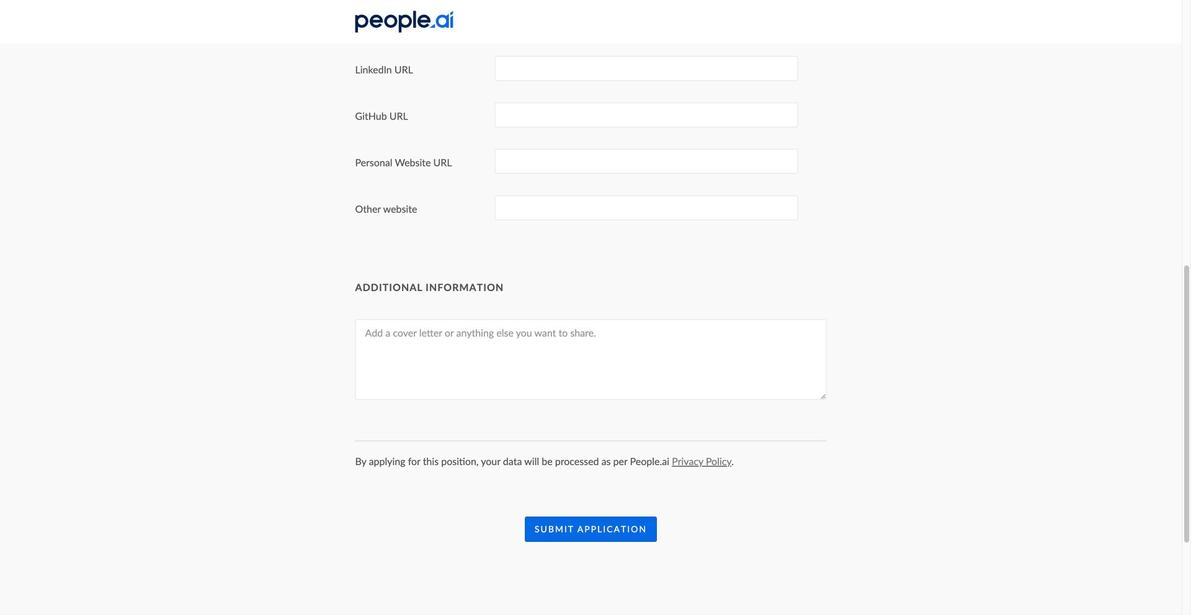 Task type: vqa. For each thing, say whether or not it's contained in the screenshot.
email field
no



Task type: describe. For each thing, give the bounding box(es) containing it.
people.ai logo image
[[355, 11, 453, 33]]

Add a cover letter or anything else you want to share. text field
[[355, 320, 827, 400]]



Task type: locate. For each thing, give the bounding box(es) containing it.
None text field
[[495, 149, 798, 174]]

None text field
[[495, 56, 798, 81], [495, 103, 798, 127], [495, 196, 798, 221], [495, 56, 798, 81], [495, 103, 798, 127], [495, 196, 798, 221]]



